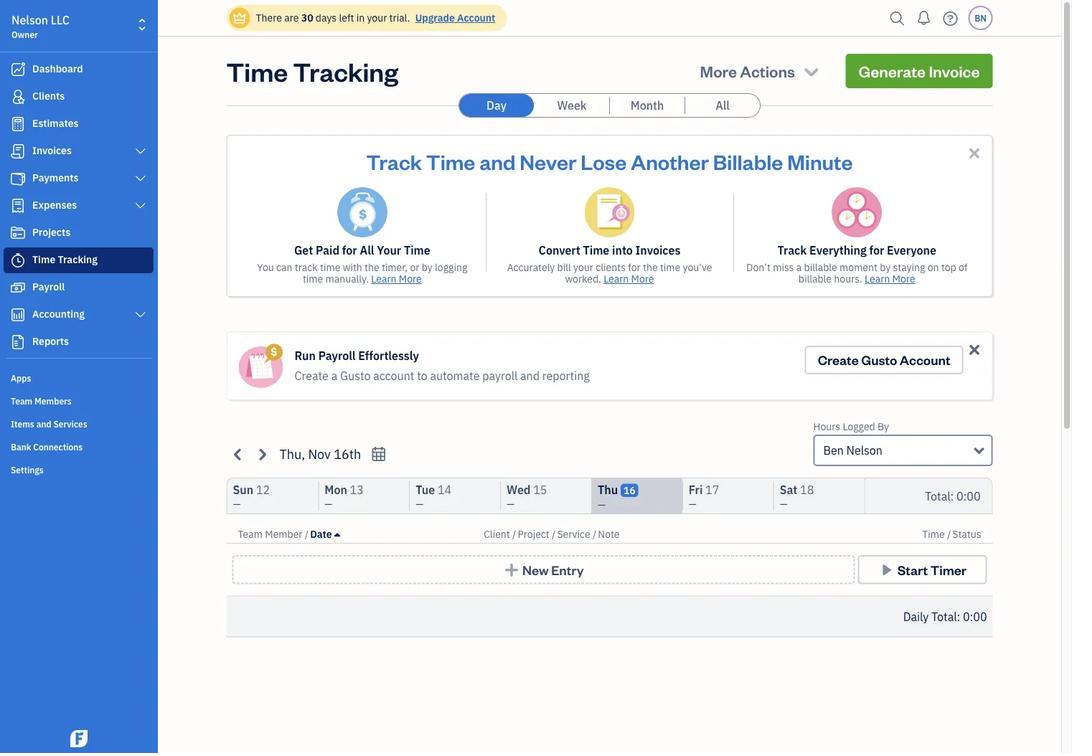 Task type: describe. For each thing, give the bounding box(es) containing it.
5 / from the left
[[948, 528, 951, 541]]

reports
[[32, 335, 69, 348]]

previous day image
[[230, 446, 247, 463]]

timer,
[[382, 261, 408, 274]]

reporting
[[543, 369, 590, 384]]

account inside button
[[900, 352, 951, 369]]

miss
[[773, 261, 794, 274]]

clients link
[[4, 84, 154, 110]]

fri
[[689, 483, 703, 498]]

projects link
[[4, 220, 154, 246]]

don't
[[747, 261, 771, 274]]

0 horizontal spatial all
[[360, 243, 374, 258]]

chevron large down image for accounting
[[134, 309, 147, 321]]

ben
[[824, 443, 844, 458]]

worked.
[[565, 272, 602, 286]]

get
[[294, 243, 313, 258]]

get paid for all your time
[[294, 243, 431, 258]]

sun
[[233, 483, 254, 498]]

generate invoice
[[859, 61, 980, 81]]

service link
[[557, 528, 593, 541]]

effortlessly
[[358, 349, 419, 364]]

member
[[265, 528, 303, 541]]

0 vertical spatial and
[[480, 148, 516, 175]]

client / project / service / note
[[484, 528, 620, 541]]

— for sun
[[233, 498, 241, 511]]

the for all
[[365, 261, 380, 274]]

estimates
[[32, 117, 79, 130]]

0 horizontal spatial :
[[951, 489, 954, 504]]

note link
[[598, 528, 620, 541]]

by inside the you can track time with the timer, or by logging time manually.
[[422, 261, 433, 274]]

16th
[[334, 446, 361, 463]]

16
[[624, 484, 636, 498]]

payment image
[[9, 172, 27, 186]]

service
[[557, 528, 591, 541]]

top
[[942, 261, 957, 274]]

nelson inside dropdown button
[[847, 443, 883, 458]]

create gusto account button
[[805, 346, 964, 375]]

2 / from the left
[[513, 528, 516, 541]]

learn more for everyone
[[865, 272, 916, 286]]

more for get paid for all your time
[[399, 272, 422, 286]]

project
[[518, 528, 550, 541]]

run
[[295, 349, 316, 364]]

client
[[484, 528, 510, 541]]

a inside don't miss a billable moment by staying on top of billable hours.
[[797, 261, 802, 274]]

dashboard image
[[9, 62, 27, 77]]

lose
[[581, 148, 627, 175]]

team for team member /
[[238, 528, 263, 541]]

time down get
[[303, 272, 323, 286]]

and inside run payroll effortlessly create a gusto account to automate payroll and reporting
[[521, 369, 540, 384]]

connections
[[33, 442, 83, 453]]

date link
[[310, 528, 340, 541]]

upgrade account link
[[413, 11, 496, 24]]

you
[[257, 261, 274, 274]]

1 / from the left
[[305, 528, 309, 541]]

14
[[438, 483, 452, 498]]

are
[[284, 11, 299, 24]]

can
[[276, 261, 293, 274]]

timer image
[[9, 253, 27, 268]]

for for all
[[342, 243, 357, 258]]

nov
[[308, 446, 331, 463]]

bn
[[975, 12, 987, 24]]

daily
[[904, 610, 929, 625]]

15
[[534, 483, 547, 498]]

items and services link
[[4, 413, 154, 434]]

payroll inside run payroll effortlessly create a gusto account to automate payroll and reporting
[[319, 349, 356, 364]]

days
[[316, 11, 337, 24]]

team for team members
[[11, 396, 32, 407]]

minute
[[788, 148, 853, 175]]

apps
[[11, 373, 31, 384]]

settings link
[[4, 459, 154, 480]]

clients
[[32, 89, 65, 103]]

learn for all
[[371, 272, 397, 286]]

next day image
[[254, 446, 270, 463]]

estimate image
[[9, 117, 27, 131]]

start
[[898, 562, 928, 579]]

nelson llc owner
[[11, 13, 70, 40]]

hours.
[[835, 272, 863, 286]]

status link
[[953, 528, 982, 541]]

tue
[[416, 483, 435, 498]]

note
[[598, 528, 620, 541]]

invoice image
[[9, 144, 27, 159]]

tue 14 —
[[416, 483, 452, 511]]

to
[[417, 369, 428, 384]]

services
[[53, 419, 87, 430]]

search image
[[886, 8, 909, 29]]

you've
[[683, 261, 712, 274]]

0 vertical spatial tracking
[[293, 54, 398, 88]]

4 / from the left
[[593, 528, 597, 541]]

week link
[[535, 94, 610, 117]]

settings
[[11, 465, 44, 476]]

time tracking inside main element
[[32, 253, 98, 266]]

entry
[[551, 562, 584, 579]]

in
[[357, 11, 365, 24]]

more actions
[[700, 61, 795, 81]]

paid
[[316, 243, 340, 258]]

dashboard
[[32, 62, 83, 75]]

— for tue
[[416, 498, 424, 511]]

plus image
[[504, 563, 520, 578]]

members
[[35, 396, 72, 407]]

0 vertical spatial your
[[367, 11, 387, 24]]

payroll inside main element
[[32, 280, 65, 294]]

start timer
[[898, 562, 967, 579]]

client image
[[9, 90, 27, 104]]

track everything for everyone
[[778, 243, 937, 258]]

a inside run payroll effortlessly create a gusto account to automate payroll and reporting
[[331, 369, 338, 384]]

track for track time and never lose another billable minute
[[366, 148, 422, 175]]

crown image
[[232, 10, 247, 25]]

money image
[[9, 281, 27, 295]]

main element
[[0, 0, 194, 754]]

go to help image
[[939, 8, 962, 29]]

sat
[[780, 483, 798, 498]]

start timer button
[[858, 556, 988, 585]]

bill
[[558, 261, 571, 274]]

freshbooks image
[[67, 731, 90, 748]]

0 vertical spatial 0:00
[[957, 489, 981, 504]]

month link
[[610, 94, 685, 117]]

17
[[706, 483, 720, 498]]

staying
[[894, 261, 926, 274]]

clients
[[596, 261, 626, 274]]



Task type: vqa. For each thing, say whether or not it's contained in the screenshot.
timer icon
yes



Task type: locate. For each thing, give the bounding box(es) containing it.
and inside main element
[[36, 419, 51, 430]]

1 horizontal spatial the
[[643, 261, 658, 274]]

0 horizontal spatial a
[[331, 369, 338, 384]]

1 vertical spatial payroll
[[319, 349, 356, 364]]

for for everyone
[[870, 243, 885, 258]]

0 horizontal spatial learn
[[371, 272, 397, 286]]

time / status
[[923, 528, 982, 541]]

0 vertical spatial track
[[366, 148, 422, 175]]

there are 30 days left in your trial. upgrade account
[[256, 11, 496, 24]]

total : 0:00
[[925, 489, 981, 504]]

1 horizontal spatial create
[[818, 352, 859, 369]]

automate
[[430, 369, 480, 384]]

2 vertical spatial and
[[36, 419, 51, 430]]

— inside the sat 18 —
[[780, 498, 788, 511]]

everyone
[[887, 243, 937, 258]]

new entry
[[523, 562, 584, 579]]

more up all link
[[700, 61, 737, 81]]

— for sat
[[780, 498, 788, 511]]

3 learn more from the left
[[865, 272, 916, 286]]

gusto inside button
[[862, 352, 898, 369]]

tracking inside main element
[[58, 253, 98, 266]]

2 chevron large down image from the top
[[134, 173, 147, 185]]

by inside don't miss a billable moment by staying on top of billable hours.
[[880, 261, 891, 274]]

your right bill
[[574, 261, 594, 274]]

tracking down projects link
[[58, 253, 98, 266]]

more right clients
[[631, 272, 654, 286]]

0 horizontal spatial payroll
[[32, 280, 65, 294]]

timer
[[931, 562, 967, 579]]

— left 17
[[689, 498, 697, 511]]

payments link
[[4, 166, 154, 192]]

2 horizontal spatial learn
[[865, 272, 890, 286]]

0 horizontal spatial team
[[11, 396, 32, 407]]

sat 18 —
[[780, 483, 814, 511]]

expense image
[[9, 199, 27, 213]]

payroll link
[[4, 275, 154, 301]]

1 vertical spatial tracking
[[58, 253, 98, 266]]

invoices
[[32, 144, 72, 157], [636, 243, 681, 258]]

all link
[[686, 94, 760, 117]]

time left you've
[[660, 261, 681, 274]]

track
[[366, 148, 422, 175], [778, 243, 807, 258]]

2 learn from the left
[[604, 272, 629, 286]]

apps link
[[4, 367, 154, 388]]

create inside run payroll effortlessly create a gusto account to automate payroll and reporting
[[295, 369, 329, 384]]

1 horizontal spatial time tracking
[[227, 54, 398, 88]]

accurately
[[507, 261, 555, 274]]

0 vertical spatial :
[[951, 489, 954, 504]]

time inside main element
[[32, 253, 55, 266]]

1 horizontal spatial for
[[628, 261, 641, 274]]

2 learn more from the left
[[604, 272, 654, 286]]

and left never
[[480, 148, 516, 175]]

chevron large down image
[[134, 146, 147, 157], [134, 173, 147, 185], [134, 309, 147, 321]]

2 horizontal spatial learn more
[[865, 272, 916, 286]]

30
[[301, 11, 313, 24]]

1 vertical spatial your
[[574, 261, 594, 274]]

account left close icon
[[900, 352, 951, 369]]

team inside main element
[[11, 396, 32, 407]]

thu,
[[280, 446, 305, 463]]

never
[[520, 148, 577, 175]]

0 horizontal spatial track
[[366, 148, 422, 175]]

expenses link
[[4, 193, 154, 219]]

track everything for everyone image
[[832, 187, 882, 238]]

or
[[410, 261, 420, 274]]

create inside button
[[818, 352, 859, 369]]

time inside accurately bill your clients for the time you've worked.
[[660, 261, 681, 274]]

wed
[[507, 483, 531, 498]]

thu 16 —
[[598, 483, 636, 512]]

0 horizontal spatial account
[[457, 11, 496, 24]]

1 horizontal spatial account
[[900, 352, 951, 369]]

learn down into
[[604, 272, 629, 286]]

chart image
[[9, 308, 27, 322]]

— up date link
[[325, 498, 333, 511]]

and right payroll
[[521, 369, 540, 384]]

1 horizontal spatial all
[[716, 98, 730, 113]]

chevron large down image inside accounting 'link'
[[134, 309, 147, 321]]

more
[[700, 61, 737, 81], [399, 272, 422, 286], [631, 272, 654, 286], [893, 272, 916, 286]]

gusto left account
[[340, 369, 371, 384]]

2 by from the left
[[880, 261, 891, 274]]

— inside tue 14 —
[[416, 498, 424, 511]]

1 vertical spatial track
[[778, 243, 807, 258]]

0 vertical spatial team
[[11, 396, 32, 407]]

payroll
[[32, 280, 65, 294], [319, 349, 356, 364]]

chevron large down image for invoices
[[134, 146, 147, 157]]

close image
[[967, 342, 983, 358]]

0 horizontal spatial the
[[365, 261, 380, 274]]

for inside accurately bill your clients for the time you've worked.
[[628, 261, 641, 274]]

team down apps
[[11, 396, 32, 407]]

payroll right the run
[[319, 349, 356, 364]]

day link
[[459, 94, 534, 117]]

1 the from the left
[[365, 261, 380, 274]]

0 horizontal spatial gusto
[[340, 369, 371, 384]]

time
[[320, 261, 341, 274], [660, 261, 681, 274], [303, 272, 323, 286]]

0 vertical spatial total
[[925, 489, 951, 504]]

your
[[367, 11, 387, 24], [574, 261, 594, 274]]

hours logged by
[[814, 420, 890, 434]]

1 vertical spatial and
[[521, 369, 540, 384]]

1 vertical spatial total
[[932, 610, 957, 625]]

/ left the status link
[[948, 528, 951, 541]]

— inside mon 13 —
[[325, 498, 333, 511]]

tracking down left
[[293, 54, 398, 88]]

week
[[557, 98, 587, 113]]

0 horizontal spatial invoices
[[32, 144, 72, 157]]

llc
[[51, 13, 70, 28]]

more down the your
[[399, 272, 422, 286]]

logged
[[843, 420, 876, 434]]

play image
[[879, 563, 895, 578]]

1 vertical spatial invoices
[[636, 243, 681, 258]]

— inside 'thu 16 —'
[[598, 499, 606, 512]]

1 horizontal spatial your
[[574, 261, 594, 274]]

chevrondown image
[[802, 61, 822, 81]]

status
[[953, 528, 982, 541]]

1 horizontal spatial payroll
[[319, 349, 356, 364]]

0 horizontal spatial for
[[342, 243, 357, 258]]

1 by from the left
[[422, 261, 433, 274]]

0 vertical spatial a
[[797, 261, 802, 274]]

moment
[[840, 261, 878, 274]]

bank connections
[[11, 442, 83, 453]]

— inside sun 12 —
[[233, 498, 241, 511]]

0 vertical spatial invoices
[[32, 144, 72, 157]]

total right daily
[[932, 610, 957, 625]]

the inside the you can track time with the timer, or by logging time manually.
[[365, 261, 380, 274]]

bank connections link
[[4, 436, 154, 457]]

track up miss
[[778, 243, 807, 258]]

time down paid
[[320, 261, 341, 274]]

for down into
[[628, 261, 641, 274]]

1 vertical spatial nelson
[[847, 443, 883, 458]]

notifications image
[[913, 4, 936, 32]]

a right miss
[[797, 261, 802, 274]]

chevron large down image for payments
[[134, 173, 147, 185]]

track for track everything for everyone
[[778, 243, 807, 258]]

get paid for all your time image
[[337, 187, 388, 238]]

the right with
[[365, 261, 380, 274]]

0 vertical spatial payroll
[[32, 280, 65, 294]]

learn for everyone
[[865, 272, 890, 286]]

0 horizontal spatial learn more
[[371, 272, 422, 286]]

more for convert time into invoices
[[631, 272, 654, 286]]

1 horizontal spatial team
[[238, 528, 263, 541]]

: up time / status
[[951, 489, 954, 504]]

0 horizontal spatial time tracking
[[32, 253, 98, 266]]

more inside dropdown button
[[700, 61, 737, 81]]

track
[[295, 261, 318, 274]]

learn more down into
[[604, 272, 654, 286]]

3 learn from the left
[[865, 272, 890, 286]]

0 vertical spatial nelson
[[11, 13, 48, 28]]

time tracking down 30
[[227, 54, 398, 88]]

— inside "fri 17 —"
[[689, 498, 697, 511]]

chevron large down image
[[134, 200, 147, 212]]

wed 15 —
[[507, 483, 547, 511]]

learn down the your
[[371, 272, 397, 286]]

: right daily
[[957, 610, 961, 625]]

0 vertical spatial time tracking
[[227, 54, 398, 88]]

daily total : 0:00
[[904, 610, 988, 625]]

team member /
[[238, 528, 309, 541]]

learn more down "everyone"
[[865, 272, 916, 286]]

owner
[[11, 29, 38, 40]]

sun 12 —
[[233, 483, 270, 511]]

invoices up the payments
[[32, 144, 72, 157]]

— for mon
[[325, 498, 333, 511]]

/ left service
[[552, 528, 556, 541]]

for up with
[[342, 243, 357, 258]]

0 horizontal spatial create
[[295, 369, 329, 384]]

/ left note
[[593, 528, 597, 541]]

by left staying
[[880, 261, 891, 274]]

and right items
[[36, 419, 51, 430]]

0:00 up the status link
[[957, 489, 981, 504]]

account
[[373, 369, 415, 384]]

billable left hours.
[[799, 272, 832, 286]]

1 horizontal spatial gusto
[[862, 352, 898, 369]]

1 learn more from the left
[[371, 272, 422, 286]]

account right upgrade
[[457, 11, 496, 24]]

1 vertical spatial account
[[900, 352, 951, 369]]

generate
[[859, 61, 926, 81]]

2 horizontal spatial for
[[870, 243, 885, 258]]

1 vertical spatial team
[[238, 528, 263, 541]]

1 horizontal spatial a
[[797, 261, 802, 274]]

close image
[[967, 145, 983, 162]]

— left the 15
[[507, 498, 515, 511]]

more for track everything for everyone
[[893, 272, 916, 286]]

run payroll effortlessly create a gusto account to automate payroll and reporting
[[295, 349, 590, 384]]

1 learn from the left
[[371, 272, 397, 286]]

— down thu
[[598, 499, 606, 512]]

tracking
[[293, 54, 398, 88], [58, 253, 98, 266]]

1 horizontal spatial and
[[480, 148, 516, 175]]

day
[[487, 98, 507, 113]]

:
[[951, 489, 954, 504], [957, 610, 961, 625]]

new
[[523, 562, 549, 579]]

create down the run
[[295, 369, 329, 384]]

1 vertical spatial time tracking
[[32, 253, 98, 266]]

time tracking down projects link
[[32, 253, 98, 266]]

/ left date
[[305, 528, 309, 541]]

1 horizontal spatial tracking
[[293, 54, 398, 88]]

generate invoice button
[[846, 54, 993, 88]]

0 horizontal spatial nelson
[[11, 13, 48, 28]]

billable
[[804, 261, 838, 274], [799, 272, 832, 286]]

more down "everyone"
[[893, 272, 916, 286]]

for up moment
[[870, 243, 885, 258]]

/ right client in the left of the page
[[513, 528, 516, 541]]

accurately bill your clients for the time you've worked.
[[507, 261, 712, 286]]

estimates link
[[4, 111, 154, 137]]

gusto inside run payroll effortlessly create a gusto account to automate payroll and reporting
[[340, 369, 371, 384]]

accounting link
[[4, 302, 154, 328]]

project image
[[9, 226, 27, 241]]

1 vertical spatial chevron large down image
[[134, 173, 147, 185]]

all down more actions
[[716, 98, 730, 113]]

convert
[[539, 243, 581, 258]]

payments
[[32, 171, 79, 185]]

1 horizontal spatial learn
[[604, 272, 629, 286]]

gusto up by
[[862, 352, 898, 369]]

— inside the wed 15 —
[[507, 498, 515, 511]]

the for invoices
[[643, 261, 658, 274]]

team members
[[11, 396, 72, 407]]

there
[[256, 11, 282, 24]]

accounting
[[32, 308, 85, 321]]

1 vertical spatial all
[[360, 243, 374, 258]]

your inside accurately bill your clients for the time you've worked.
[[574, 261, 594, 274]]

0 horizontal spatial your
[[367, 11, 387, 24]]

nelson
[[11, 13, 48, 28], [847, 443, 883, 458]]

left
[[339, 11, 354, 24]]

track up 'get paid for all your time' image
[[366, 148, 422, 175]]

0 vertical spatial all
[[716, 98, 730, 113]]

report image
[[9, 335, 27, 350]]

mon 13 —
[[325, 483, 364, 511]]

— left the 12
[[233, 498, 241, 511]]

the right clients
[[643, 261, 658, 274]]

another
[[631, 148, 709, 175]]

payroll up the 'accounting'
[[32, 280, 65, 294]]

thu, nov 16th
[[280, 446, 361, 463]]

1 horizontal spatial by
[[880, 261, 891, 274]]

all left the your
[[360, 243, 374, 258]]

— for fri
[[689, 498, 697, 511]]

3 / from the left
[[552, 528, 556, 541]]

learn for invoices
[[604, 272, 629, 286]]

0 vertical spatial chevron large down image
[[134, 146, 147, 157]]

2 vertical spatial chevron large down image
[[134, 309, 147, 321]]

more actions button
[[688, 54, 835, 88]]

— left 14
[[416, 498, 424, 511]]

learn more down the your
[[371, 272, 422, 286]]

choose a date image
[[371, 446, 387, 463]]

— for thu
[[598, 499, 606, 512]]

expenses
[[32, 199, 77, 212]]

convert time into invoices image
[[585, 187, 635, 238]]

total up time link
[[925, 489, 951, 504]]

2 the from the left
[[643, 261, 658, 274]]

0 horizontal spatial tracking
[[58, 253, 98, 266]]

1 vertical spatial 0:00
[[964, 610, 988, 625]]

1 horizontal spatial nelson
[[847, 443, 883, 458]]

nelson down the logged
[[847, 443, 883, 458]]

learn more for all
[[371, 272, 422, 286]]

nelson inside nelson llc owner
[[11, 13, 48, 28]]

1 horizontal spatial learn more
[[604, 272, 654, 286]]

nelson up the owner
[[11, 13, 48, 28]]

with
[[343, 261, 362, 274]]

1 vertical spatial :
[[957, 610, 961, 625]]

invoice
[[929, 61, 980, 81]]

0 vertical spatial account
[[457, 11, 496, 24]]

invoices right into
[[636, 243, 681, 258]]

create up 'hours' on the right of page
[[818, 352, 859, 369]]

billable down 'everything'
[[804, 261, 838, 274]]

bn button
[[969, 6, 993, 30]]

1 horizontal spatial :
[[957, 610, 961, 625]]

billable
[[714, 148, 784, 175]]

month
[[631, 98, 664, 113]]

0 horizontal spatial by
[[422, 261, 433, 274]]

learn more for invoices
[[604, 272, 654, 286]]

invoices link
[[4, 139, 154, 164]]

project link
[[518, 528, 552, 541]]

create gusto account
[[818, 352, 951, 369]]

team left member
[[238, 528, 263, 541]]

chevron large down image inside payments link
[[134, 173, 147, 185]]

1 horizontal spatial invoices
[[636, 243, 681, 258]]

logging
[[435, 261, 468, 274]]

caretup image
[[334, 529, 340, 541]]

everything
[[810, 243, 867, 258]]

the inside accurately bill your clients for the time you've worked.
[[643, 261, 658, 274]]

your right the in
[[367, 11, 387, 24]]

— for wed
[[507, 498, 515, 511]]

learn right hours.
[[865, 272, 890, 286]]

of
[[959, 261, 968, 274]]

1 vertical spatial a
[[331, 369, 338, 384]]

0:00 down timer in the right bottom of the page
[[964, 610, 988, 625]]

by right or
[[422, 261, 433, 274]]

invoices inside main element
[[32, 144, 72, 157]]

1 chevron large down image from the top
[[134, 146, 147, 157]]

3 chevron large down image from the top
[[134, 309, 147, 321]]

a left account
[[331, 369, 338, 384]]

2 horizontal spatial and
[[521, 369, 540, 384]]

0 horizontal spatial and
[[36, 419, 51, 430]]

— left 18
[[780, 498, 788, 511]]

manually.
[[326, 272, 369, 286]]

learn more
[[371, 272, 422, 286], [604, 272, 654, 286], [865, 272, 916, 286]]

1 horizontal spatial track
[[778, 243, 807, 258]]



